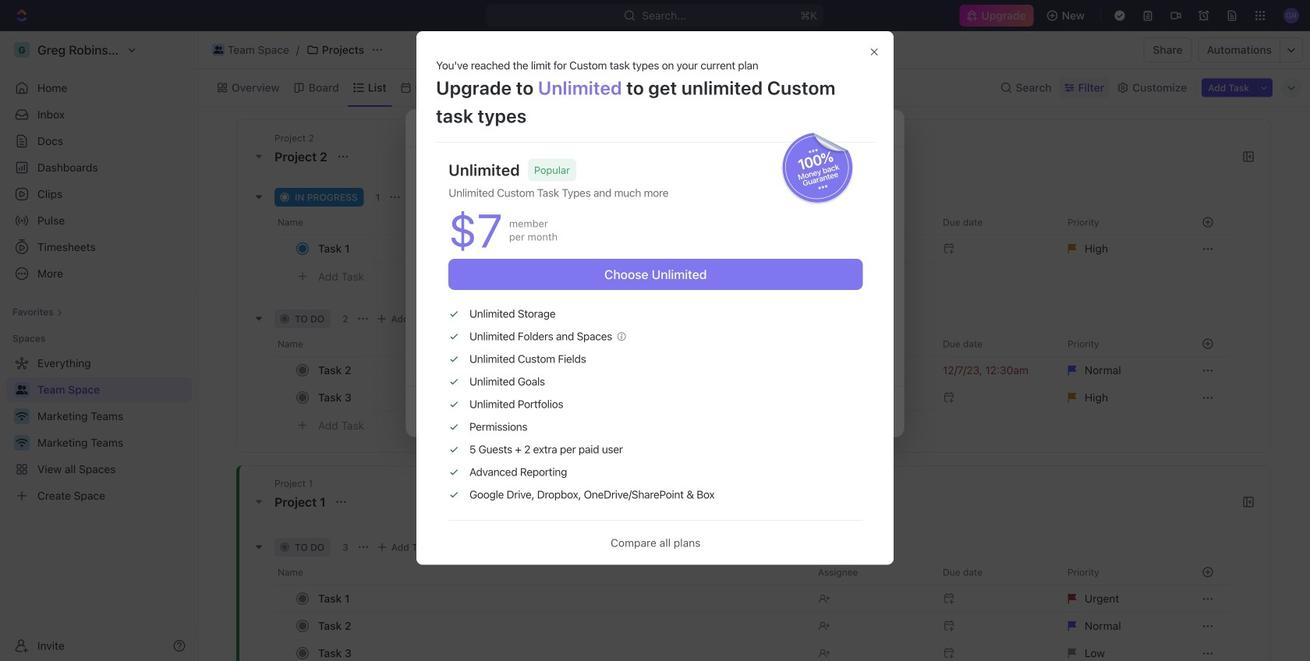 Task type: describe. For each thing, give the bounding box(es) containing it.
user group image
[[213, 46, 223, 54]]

sidebar navigation
[[0, 31, 199, 661]]

tree inside the sidebar navigation
[[6, 351, 192, 508]]

Milestone Name text field
[[425, 194, 888, 213]]



Task type: vqa. For each thing, say whether or not it's contained in the screenshot.
bottom Team Space, , element
no



Task type: locate. For each thing, give the bounding box(es) containing it.
tree
[[6, 351, 192, 508]]



